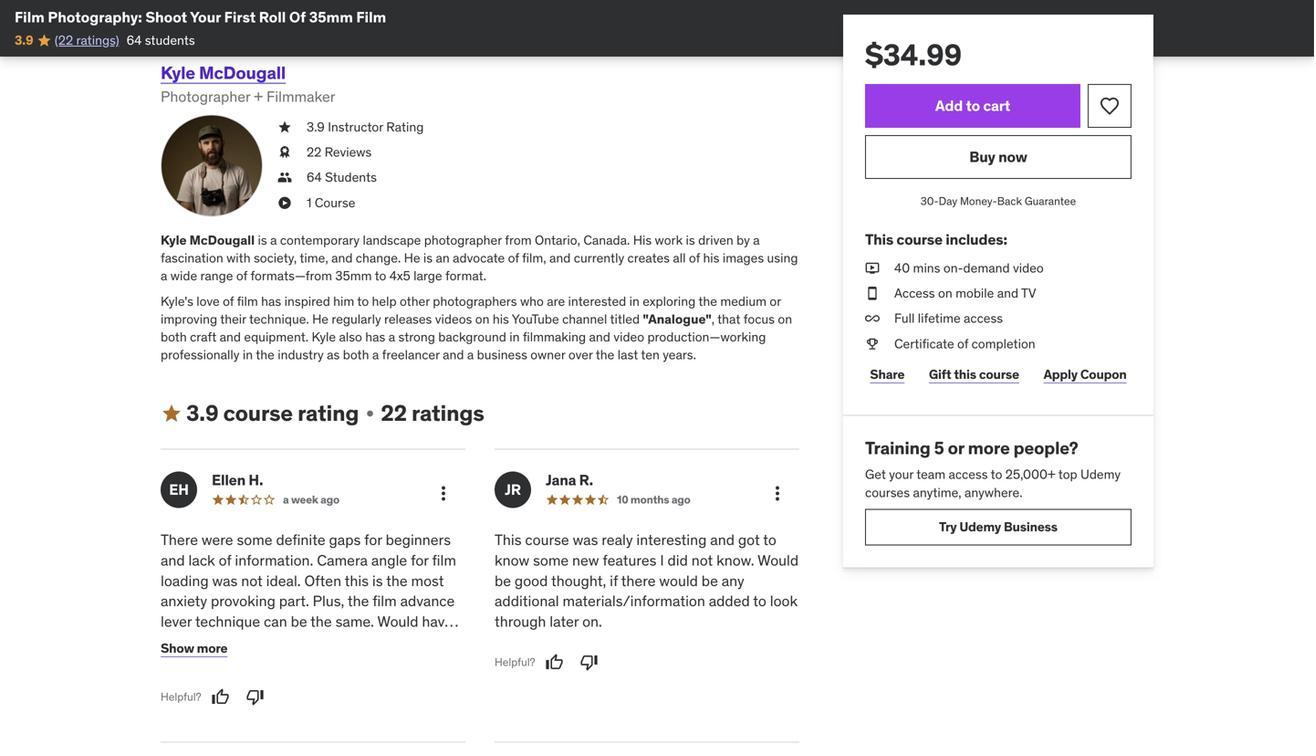 Task type: describe. For each thing, give the bounding box(es) containing it.
1 horizontal spatial have
[[288, 735, 319, 744]]

10 months ago
[[617, 493, 691, 507]]

1 horizontal spatial be
[[495, 571, 511, 590]]

there were some definite gaps for beginners and lack of information. camera angle for film loading was not ideal. often this is the most anxiety provoking part. plus, the film advance lever technique can be the same.  would have loved to have seen that slowed down. things were eluded to but not explained. for instance "image editor of choice". perhaps a beginner would need to know some options. parts of an slr camera not just choices of cameras. a bit more on choices to have film devel
[[161, 530, 461, 744]]

anywhere.
[[965, 484, 1023, 501]]

mark review by jana r. as helpful image
[[546, 653, 564, 672]]

film inside "kyle's love of film has inspired him to help other photographers who are interested in exploring the medium or improving their technique. he regularly releases videos on his youtube channel titled"
[[237, 293, 258, 309]]

22 for 22 reviews
[[307, 144, 322, 160]]

course down completion
[[980, 366, 1020, 383]]

advance
[[400, 592, 455, 611]]

in for interested
[[630, 293, 640, 309]]

video inside the , that focus on both craft and equipment. kyle also has a strong background in filmmaking and video production—working professionally in the industry as both a freelancer and a business owner over the last ten years.
[[614, 329, 645, 345]]

of down 'with'
[[236, 268, 247, 284]]

0 horizontal spatial for
[[364, 530, 382, 549]]

as
[[327, 347, 340, 363]]

gift this course
[[929, 366, 1020, 383]]

to down just
[[271, 735, 284, 744]]

the left last
[[596, 347, 615, 363]]

is up large
[[424, 250, 433, 266]]

to inside the training 5 or more people? get your team access to 25,000+ top udemy courses anytime, anywhere.
[[991, 466, 1003, 483]]

mark review by ellen h. as helpful image
[[211, 688, 230, 706]]

apply
[[1044, 366, 1078, 383]]

more inside the training 5 or more people? get your team access to 25,000+ top udemy courses anytime, anywhere.
[[968, 437, 1010, 459]]

has inside the , that focus on both craft and equipment. kyle also has a strong background in filmmaking and video production—working professionally in the industry as both a freelancer and a business owner over the last ten years.
[[365, 329, 386, 345]]

work
[[655, 232, 683, 248]]

to right got
[[764, 530, 777, 549]]

got
[[738, 530, 760, 549]]

22 reviews
[[307, 144, 372, 160]]

to inside "kyle's love of film has inspired him to help other photographers who are interested in exploring the medium or improving their technique. he regularly releases videos on his youtube channel titled"
[[357, 293, 369, 309]]

on inside the , that focus on both craft and equipment. kyle also has a strong background in filmmaking and video production—working professionally in the industry as both a freelancer and a business owner over the last ten years.
[[778, 311, 793, 327]]

slowed
[[315, 633, 360, 651]]

his inside is a contemporary landscape photographer from ontario, canada. his work is driven by a fascination with society, time, and change. he is an advocate of film, and currently creates all of his images using a wide range of formats—from 35mm to 4x5 large format.
[[703, 250, 720, 266]]

1 vertical spatial both
[[343, 347, 369, 363]]

mcdougall for kyle mcdougall
[[190, 232, 255, 248]]

22 ratings
[[381, 400, 484, 427]]

access
[[895, 285, 936, 301]]

a left wide
[[161, 268, 167, 284]]

over
[[569, 347, 593, 363]]

1 film from the left
[[15, 8, 45, 26]]

technique
[[195, 612, 260, 631]]

driven
[[699, 232, 734, 248]]

and down ontario,
[[550, 250, 571, 266]]

know inside there were some definite gaps for beginners and lack of information. camera angle for film loading was not ideal. often this is the most anxiety provoking part. plus, the film advance lever technique can be the same.  would have loved to have seen that slowed down. things were eluded to but not explained. for instance "image editor of choice". perhaps a beginner would need to know some options. parts of an slr camera not just choices of cameras. a bit more on choices to have film devel
[[256, 694, 291, 713]]

most
[[411, 571, 444, 590]]

features
[[603, 551, 657, 570]]

explained.
[[311, 653, 377, 672]]

to left look
[[754, 592, 767, 611]]

kyle for kyle mcdougall photographer + filmmaker
[[161, 61, 195, 83]]

2 horizontal spatial have
[[422, 612, 453, 631]]

kyle mcdougall
[[161, 232, 255, 248]]

certificate of completion
[[895, 335, 1036, 352]]

xsmall image for certificate
[[866, 335, 880, 353]]

to up eluded
[[199, 633, 212, 651]]

1 vertical spatial choices
[[218, 735, 268, 744]]

mins
[[914, 260, 941, 276]]

did
[[668, 551, 688, 570]]

buy now button
[[866, 135, 1132, 179]]

of down but
[[252, 674, 264, 692]]

know.
[[717, 551, 755, 570]]

things
[[406, 633, 450, 651]]

there
[[161, 530, 198, 549]]

course for 3.9 course rating
[[223, 400, 293, 427]]

information.
[[235, 551, 313, 570]]

"analogue"
[[643, 311, 712, 327]]

change.
[[356, 250, 401, 266]]

xsmall image for 64
[[278, 169, 292, 187]]

money-
[[960, 194, 998, 208]]

would inside the 'this course was realy interesting and got to know some new features i did not know. would be good thought, if there would be any additional materials/information added to look through later on.'
[[758, 551, 799, 570]]

1 horizontal spatial video
[[1013, 260, 1044, 276]]

1 vertical spatial for
[[411, 551, 429, 570]]

years.
[[663, 347, 697, 363]]

r.
[[579, 471, 593, 489]]

courses
[[866, 484, 910, 501]]

training 5 or more people? get your team access to 25,000+ top udemy courses anytime, anywhere.
[[866, 437, 1121, 501]]

2 horizontal spatial be
[[702, 571, 718, 590]]

training
[[866, 437, 931, 459]]

and right time,
[[331, 250, 353, 266]]

30-day money-back guarantee
[[921, 194, 1077, 208]]

kyle for kyle mcdougall
[[161, 232, 187, 248]]

ontario,
[[535, 232, 581, 248]]

that inside there were some definite gaps for beginners and lack of information. camera angle for film loading was not ideal. often this is the most anxiety provoking part. plus, the film advance lever technique can be the same.  would have loved to have seen that slowed down. things were eluded to but not explained. for instance "image editor of choice". perhaps a beginner would need to know some options. parts of an slr camera not just choices of cameras. a bit more on choices to have film devel
[[285, 633, 311, 651]]

film up same.
[[373, 592, 397, 611]]

background
[[438, 329, 507, 345]]

videos
[[435, 311, 472, 327]]

but
[[261, 653, 282, 672]]

months
[[631, 493, 670, 507]]

was inside the 'this course was realy interesting and got to know some new features i did not know. would be good thought, if there would be any additional materials/information added to look through later on.'
[[573, 530, 598, 549]]

just
[[268, 715, 292, 733]]

$34.99
[[866, 37, 962, 73]]

is up society,
[[258, 232, 267, 248]]

realy
[[602, 530, 633, 549]]

people?
[[1014, 437, 1079, 459]]

of right all
[[689, 250, 700, 266]]

mark review by ellen h. as unhelpful image
[[246, 688, 264, 706]]

0 vertical spatial 35mm
[[309, 8, 353, 26]]

choice".
[[268, 674, 318, 692]]

on inside "kyle's love of film has inspired him to help other photographers who are interested in exploring the medium or improving their technique. he regularly releases videos on his youtube channel titled"
[[475, 311, 490, 327]]

3.9 for 3.9 course rating
[[186, 400, 219, 427]]

0 horizontal spatial udemy
[[960, 519, 1002, 535]]

more inside there were some definite gaps for beginners and lack of information. camera angle for film loading was not ideal. often this is the most anxiety provoking part. plus, the film advance lever technique can be the same.  would have loved to have seen that slowed down. things were eluded to but not explained. for instance "image editor of choice". perhaps a beginner would need to know some options. parts of an slr camera not just choices of cameras. a bit more on choices to have film devel
[[161, 735, 194, 744]]

0 vertical spatial were
[[202, 530, 233, 549]]

helpful? for 'mark review by ellen h. as helpful' icon at left bottom
[[161, 690, 201, 704]]

kyle mcdougall photographer + filmmaker
[[161, 61, 336, 106]]

buy
[[970, 147, 996, 166]]

jana
[[546, 471, 576, 489]]

4x5
[[390, 268, 411, 284]]

this for this course was realy interesting and got to know some new features i did not know. would be good thought, if there would be any additional materials/information added to look through later on.
[[495, 530, 522, 549]]

0 vertical spatial instructor
[[161, 21, 263, 48]]

has inside "kyle's love of film has inspired him to help other photographers who are interested in exploring the medium or improving their technique. he regularly releases videos on his youtube channel titled"
[[261, 293, 281, 309]]

your
[[889, 466, 914, 483]]

1 horizontal spatial some
[[294, 694, 330, 713]]

of
[[289, 8, 306, 26]]

advocate
[[453, 250, 505, 266]]

the inside "kyle's love of film has inspired him to help other photographers who are interested in exploring the medium or improving their technique. he regularly releases videos on his youtube channel titled"
[[699, 293, 718, 309]]

1 horizontal spatial choices
[[296, 715, 346, 733]]

30-
[[921, 194, 939, 208]]

the up same.
[[348, 592, 369, 611]]

additional
[[495, 592, 559, 611]]

loading
[[161, 571, 209, 590]]

business
[[477, 347, 528, 363]]

3.9 for 3.9 instructor rating
[[307, 119, 325, 135]]

to left but
[[244, 653, 257, 672]]

a up society,
[[270, 232, 277, 248]]

need
[[203, 694, 236, 713]]

instance
[[406, 653, 461, 672]]

thought,
[[551, 571, 607, 590]]

22 for 22 ratings
[[381, 400, 407, 427]]

often
[[304, 571, 342, 590]]

some inside the 'this course was realy interesting and got to know some new features i did not know. would be good thought, if there would be any additional materials/information added to look through later on.'
[[533, 551, 569, 570]]

an inside is a contemporary landscape photographer from ontario, canada. his work is driven by a fascination with society, time, and change. he is an advocate of film, and currently creates all of his images using a wide range of formats—from 35mm to 4x5 large format.
[[436, 250, 450, 266]]

last
[[618, 347, 638, 363]]

kyle mcdougall link
[[161, 61, 286, 83]]

40
[[895, 260, 910, 276]]

to inside is a contemporary landscape photographer from ontario, canada. his work is driven by a fascination with society, time, and change. he is an advocate of film, and currently creates all of his images using a wide range of formats—from 35mm to 4x5 large format.
[[375, 268, 387, 284]]

film up 'most' at bottom
[[432, 551, 456, 570]]

options.
[[334, 694, 386, 713]]

film down options.
[[322, 735, 346, 744]]

fascination
[[161, 250, 223, 266]]

reviews
[[325, 144, 372, 160]]

exploring
[[643, 293, 696, 309]]

any
[[722, 571, 745, 590]]

using
[[767, 250, 798, 266]]

coupon
[[1081, 366, 1127, 383]]

and down background
[[443, 347, 464, 363]]

gift
[[929, 366, 952, 383]]

kyle inside the , that focus on both craft and equipment. kyle also has a strong background in filmmaking and video production—working professionally in the industry as both a freelancer and a business owner over the last ten years.
[[312, 329, 336, 345]]

of up a
[[427, 694, 440, 713]]

h.
[[249, 471, 263, 489]]

regularly
[[332, 311, 381, 327]]

of down full lifetime access
[[958, 335, 969, 352]]

creates
[[628, 250, 670, 266]]

photographer
[[161, 87, 251, 106]]

64 for 64 students
[[307, 169, 322, 186]]

slr
[[161, 715, 188, 733]]

parts
[[389, 694, 424, 713]]

lifetime
[[918, 310, 961, 327]]

ago for gaps
[[321, 493, 340, 507]]

mcdougall for kyle mcdougall photographer + filmmaker
[[199, 61, 286, 83]]

0 horizontal spatial have
[[216, 633, 247, 651]]

is up all
[[686, 232, 695, 248]]

interested
[[568, 293, 627, 309]]

industry
[[278, 347, 324, 363]]

1 vertical spatial instructor
[[328, 119, 383, 135]]

full
[[895, 310, 915, 327]]

owner
[[531, 347, 566, 363]]

35mm inside is a contemporary landscape photographer from ontario, canada. his work is driven by a fascination with society, time, and change. he is an advocate of film, and currently creates all of his images using a wide range of formats—from 35mm to 4x5 large format.
[[335, 268, 372, 284]]

25,000+
[[1006, 466, 1056, 483]]



Task type: vqa. For each thing, say whether or not it's contained in the screenshot.
This course includes:'s This
yes



Task type: locate. For each thing, give the bounding box(es) containing it.
mark review by jana r. as unhelpful image
[[580, 653, 599, 672]]

1 horizontal spatial 64
[[307, 169, 322, 186]]

helpful? left mark review by jana r. as helpful image
[[495, 655, 536, 669]]

formats—from
[[251, 268, 332, 284]]

eh
[[169, 480, 189, 499]]

know inside the 'this course was realy interesting and got to know some new features i did not know. would be good thought, if there would be any additional materials/information added to look through later on.'
[[495, 551, 530, 570]]

xsmall image left 40
[[866, 259, 880, 277]]

0 vertical spatial 22
[[307, 144, 322, 160]]

of right lack
[[219, 551, 231, 570]]

22
[[307, 144, 322, 160], [381, 400, 407, 427]]

0 vertical spatial for
[[364, 530, 382, 549]]

of down options.
[[349, 715, 362, 733]]

would
[[758, 551, 799, 570], [378, 612, 419, 631]]

0 vertical spatial helpful?
[[495, 655, 536, 669]]

1 vertical spatial or
[[948, 437, 965, 459]]

later
[[550, 612, 579, 631]]

with
[[226, 250, 251, 266]]

week
[[291, 493, 318, 507]]

2 film from the left
[[356, 8, 386, 26]]

and down there at left
[[161, 551, 185, 570]]

1 vertical spatial 35mm
[[335, 268, 372, 284]]

0 vertical spatial 3.9
[[15, 32, 33, 48]]

1 vertical spatial some
[[533, 551, 569, 570]]

64 left students
[[127, 32, 142, 48]]

rating
[[298, 400, 359, 427]]

focus
[[744, 311, 775, 327]]

0 horizontal spatial would
[[378, 612, 419, 631]]

perhaps
[[321, 674, 375, 692]]

lack
[[189, 551, 215, 570]]

2 horizontal spatial in
[[630, 293, 640, 309]]

0 horizontal spatial his
[[493, 311, 509, 327]]

an up large
[[436, 250, 450, 266]]

0 vertical spatial access
[[964, 310, 1004, 327]]

ago right week
[[321, 493, 340, 507]]

0 vertical spatial an
[[436, 250, 450, 266]]

kyle's
[[161, 293, 193, 309]]

share
[[870, 366, 905, 383]]

would down "image
[[161, 694, 200, 713]]

1 horizontal spatial udemy
[[1081, 466, 1121, 483]]

1 vertical spatial have
[[216, 633, 247, 651]]

1 vertical spatial in
[[510, 329, 520, 345]]

access up anywhere.
[[949, 466, 988, 483]]

0 horizontal spatial know
[[256, 694, 291, 713]]

would down got
[[758, 551, 799, 570]]

udemy inside the training 5 or more people? get your team access to 25,000+ top udemy courses anytime, anywhere.
[[1081, 466, 1121, 483]]

1 horizontal spatial both
[[343, 347, 369, 363]]

his down driven at top
[[703, 250, 720, 266]]

film
[[237, 293, 258, 309], [432, 551, 456, 570], [373, 592, 397, 611], [322, 735, 346, 744]]

0 vertical spatial video
[[1013, 260, 1044, 276]]

on
[[939, 285, 953, 301], [475, 311, 490, 327], [778, 311, 793, 327], [198, 735, 214, 744]]

on down photographers
[[475, 311, 490, 327]]

0 vertical spatial this
[[954, 366, 977, 383]]

camera
[[191, 715, 240, 733]]

new
[[573, 551, 599, 570]]

a down for
[[379, 674, 386, 692]]

0 vertical spatial choices
[[296, 715, 346, 733]]

for
[[381, 653, 402, 672]]

he
[[404, 250, 420, 266], [312, 311, 329, 327]]

this
[[866, 230, 894, 249], [495, 530, 522, 549]]

the down equipment.
[[256, 347, 275, 363]]

1 vertical spatial video
[[614, 329, 645, 345]]

to right 'mark review by ellen h. as helpful' icon at left bottom
[[239, 694, 252, 713]]

xsmall image left access
[[866, 284, 880, 302]]

to inside add to cart button
[[966, 96, 981, 115]]

to left cart at the top right of page
[[966, 96, 981, 115]]

1 vertical spatial has
[[365, 329, 386, 345]]

added
[[709, 592, 750, 611]]

1 vertical spatial 22
[[381, 400, 407, 427]]

technique.
[[249, 311, 309, 327]]

if
[[610, 571, 618, 590]]

ago
[[321, 493, 340, 507], [672, 493, 691, 507]]

kyle mcdougall image
[[161, 115, 263, 217]]

video up "tv"
[[1013, 260, 1044, 276]]

he up 4x5 at the left top of page
[[404, 250, 420, 266]]

22 left reviews at the top
[[307, 144, 322, 160]]

1 horizontal spatial ago
[[672, 493, 691, 507]]

1 vertical spatial udemy
[[960, 519, 1002, 535]]

have down technique
[[216, 633, 247, 651]]

down.
[[364, 633, 403, 651]]

udemy right the top
[[1081, 466, 1121, 483]]

day
[[939, 194, 958, 208]]

0 horizontal spatial in
[[243, 347, 253, 363]]

was
[[573, 530, 598, 549], [212, 571, 238, 590]]

certificate
[[895, 335, 955, 352]]

look
[[770, 592, 798, 611]]

1 vertical spatial helpful?
[[161, 690, 201, 704]]

kyle up fascination
[[161, 232, 187, 248]]

in inside "kyle's love of film has inspired him to help other photographers who are interested in exploring the medium or improving their technique. he regularly releases videos on his youtube channel titled"
[[630, 293, 640, 309]]

definite
[[276, 530, 326, 549]]

in down equipment.
[[243, 347, 253, 363]]

2 vertical spatial some
[[294, 694, 330, 713]]

not right 'did'
[[692, 551, 713, 570]]

not left just
[[243, 715, 265, 733]]

1 vertical spatial more
[[197, 640, 228, 657]]

film left photography:
[[15, 8, 45, 26]]

is down angle
[[372, 571, 383, 590]]

64
[[127, 32, 142, 48], [307, 169, 322, 186]]

or inside the training 5 or more people? get your team access to 25,000+ top udemy courses anytime, anywhere.
[[948, 437, 965, 459]]

would inside the 'this course was realy interesting and got to know some new features i did not know. would be good thought, if there would be any additional materials/information added to look through later on.'
[[660, 571, 698, 590]]

1 horizontal spatial were
[[202, 530, 233, 549]]

0 vertical spatial udemy
[[1081, 466, 1121, 483]]

kyle up as
[[312, 329, 336, 345]]

cameras.
[[366, 715, 425, 733]]

course inside the 'this course was realy interesting and got to know some new features i did not know. would be good thought, if there would be any additional materials/information added to look through later on.'
[[525, 530, 569, 549]]

course for this course was realy interesting and got to know some new features i did not know. would be good thought, if there would be any additional materials/information added to look through later on.
[[525, 530, 569, 549]]

he inside is a contemporary landscape photographer from ontario, canada. his work is driven by a fascination with society, time, and change. he is an advocate of film, and currently creates all of his images using a wide range of formats—from 35mm to 4x5 large format.
[[404, 250, 420, 266]]

0 horizontal spatial helpful?
[[161, 690, 201, 704]]

this course includes:
[[866, 230, 1008, 249]]

and inside the 'this course was realy interesting and got to know some new features i did not know. would be good thought, if there would be any additional materials/information added to look through later on.'
[[711, 530, 735, 549]]

improving
[[161, 311, 217, 327]]

or inside "kyle's love of film has inspired him to help other photographers who are interested in exploring the medium or improving their technique. he regularly releases videos on his youtube channel titled"
[[770, 293, 781, 309]]

add
[[936, 96, 963, 115]]

0 vertical spatial 64
[[127, 32, 142, 48]]

eluded
[[196, 653, 241, 672]]

xsmall image
[[278, 143, 292, 161], [278, 194, 292, 212], [866, 310, 880, 328]]

1 vertical spatial mcdougall
[[190, 232, 255, 248]]

0 vertical spatial his
[[703, 250, 720, 266]]

video up last
[[614, 329, 645, 345]]

to up regularly on the left of page
[[357, 293, 369, 309]]

access down mobile
[[964, 310, 1004, 327]]

all
[[673, 250, 686, 266]]

add to cart button
[[866, 84, 1081, 128]]

and inside there were some definite gaps for beginners and lack of information. camera angle for film loading was not ideal. often this is the most anxiety provoking part. plus, the film advance lever technique can be the same.  would have loved to have seen that slowed down. things were eluded to but not explained. for instance "image editor of choice". perhaps a beginner would need to know some options. parts of an slr camera not just choices of cameras. a bit more on choices to have film devel
[[161, 551, 185, 570]]

film up 'their'
[[237, 293, 258, 309]]

this inside there were some definite gaps for beginners and lack of information. camera angle for film loading was not ideal. often this is the most anxiety provoking part. plus, the film advance lever technique can be the same.  would have loved to have seen that slowed down. things were eluded to but not explained. for instance "image editor of choice". perhaps a beginner would need to know some options. parts of an slr camera not just choices of cameras. a bit more on choices to have film devel
[[345, 571, 369, 590]]

a down background
[[467, 347, 474, 363]]

were up lack
[[202, 530, 233, 549]]

canada.
[[584, 232, 630, 248]]

buy now
[[970, 147, 1028, 166]]

kyle's love of film has inspired him to help other photographers who are interested in exploring the medium or improving their technique. he regularly releases videos on his youtube channel titled
[[161, 293, 781, 327]]

1 horizontal spatial has
[[365, 329, 386, 345]]

there
[[621, 571, 656, 590]]

course up mins
[[897, 230, 943, 249]]

2 horizontal spatial some
[[533, 551, 569, 570]]

2 vertical spatial 3.9
[[186, 400, 219, 427]]

0 horizontal spatial were
[[161, 653, 192, 672]]

his
[[703, 250, 720, 266], [493, 311, 509, 327]]

apply coupon button
[[1039, 356, 1132, 393]]

more down technique
[[197, 640, 228, 657]]

0 vertical spatial in
[[630, 293, 640, 309]]

2 ago from the left
[[672, 493, 691, 507]]

a left freelancer
[[372, 347, 379, 363]]

mcdougall up +
[[199, 61, 286, 83]]

kyle inside kyle mcdougall photographer + filmmaker
[[161, 61, 195, 83]]

0 horizontal spatial he
[[312, 311, 329, 327]]

1 vertical spatial was
[[212, 571, 238, 590]]

0 horizontal spatial film
[[15, 8, 45, 26]]

was up new
[[573, 530, 598, 549]]

mcdougall inside kyle mcdougall photographer + filmmaker
[[199, 61, 286, 83]]

2 vertical spatial in
[[243, 347, 253, 363]]

this for this course includes:
[[866, 230, 894, 249]]

1 horizontal spatial film
[[356, 8, 386, 26]]

0 horizontal spatial more
[[161, 735, 194, 744]]

xsmall image right rating
[[363, 406, 377, 421]]

camera
[[317, 551, 368, 570]]

xsmall image left 64 students
[[278, 169, 292, 187]]

medium
[[721, 293, 767, 309]]

0 vertical spatial kyle
[[161, 61, 195, 83]]

would inside there were some definite gaps for beginners and lack of information. camera angle for film loading was not ideal. often this is the most anxiety provoking part. plus, the film advance lever technique can be the same.  would have loved to have seen that slowed down. things were eluded to but not explained. for instance "image editor of choice". perhaps a beginner would need to know some options. parts of an slr camera not just choices of cameras. a bit more on choices to have film devel
[[161, 694, 200, 713]]

helpful? for mark review by jana r. as helpful image
[[495, 655, 536, 669]]

0 vertical spatial some
[[237, 530, 273, 549]]

1 horizontal spatial for
[[411, 551, 429, 570]]

not up choice".
[[286, 653, 307, 672]]

landscape
[[363, 232, 421, 248]]

more inside button
[[197, 640, 228, 657]]

0 horizontal spatial or
[[770, 293, 781, 309]]

0 vertical spatial both
[[161, 329, 187, 345]]

apply coupon
[[1044, 366, 1127, 383]]

releases
[[384, 311, 432, 327]]

3.9 for 3.9
[[15, 32, 33, 48]]

now
[[999, 147, 1028, 166]]

choices down camera
[[218, 735, 268, 744]]

a down releases
[[389, 329, 395, 345]]

0 vertical spatial xsmall image
[[278, 143, 292, 161]]

good
[[515, 571, 548, 590]]

contemporary
[[280, 232, 360, 248]]

0 horizontal spatial video
[[614, 329, 645, 345]]

get
[[866, 466, 886, 483]]

choices
[[296, 715, 346, 733], [218, 735, 268, 744]]

interesting
[[637, 530, 707, 549]]

1 horizontal spatial helpful?
[[495, 655, 536, 669]]

, that focus on both craft and equipment. kyle also has a strong background in filmmaking and video production—working professionally in the industry as both a freelancer and a business owner over the last ten years.
[[161, 311, 793, 363]]

both
[[161, 329, 187, 345], [343, 347, 369, 363]]

ago for interesting
[[672, 493, 691, 507]]

some up information.
[[237, 530, 273, 549]]

on up full lifetime access
[[939, 285, 953, 301]]

1 horizontal spatial or
[[948, 437, 965, 459]]

0 vertical spatial would
[[758, 551, 799, 570]]

a right by
[[753, 232, 760, 248]]

1 horizontal spatial instructor
[[328, 119, 383, 135]]

(22
[[55, 32, 73, 48]]

0 vertical spatial more
[[968, 437, 1010, 459]]

that down 'can'
[[285, 633, 311, 651]]

1 horizontal spatial that
[[718, 311, 741, 327]]

udemy right try
[[960, 519, 1002, 535]]

instructor
[[161, 21, 263, 48], [328, 119, 383, 135]]

1 vertical spatial were
[[161, 653, 192, 672]]

choices right just
[[296, 715, 346, 733]]

would inside there were some definite gaps for beginners and lack of information. camera angle for film loading was not ideal. often this is the most anxiety provoking part. plus, the film advance lever technique can be the same.  would have loved to have seen that slowed down. things were eluded to but not explained. for instance "image editor of choice". perhaps a beginner would need to know some options. parts of an slr camera not just choices of cameras. a bit more on choices to have film devel
[[378, 612, 419, 631]]

on down camera
[[198, 735, 214, 744]]

would down 'did'
[[660, 571, 698, 590]]

jana r.
[[546, 471, 593, 489]]

xsmall image for 40
[[866, 259, 880, 277]]

35mm right the of
[[309, 8, 353, 26]]

1 vertical spatial this
[[495, 530, 522, 549]]

be left good
[[495, 571, 511, 590]]

a week ago
[[283, 493, 340, 507]]

(22 ratings)
[[55, 32, 119, 48]]

from
[[505, 232, 532, 248]]

course for this course includes:
[[897, 230, 943, 249]]

1
[[307, 194, 312, 211]]

on-
[[944, 260, 964, 276]]

shoot
[[145, 8, 187, 26]]

has right also at the left
[[365, 329, 386, 345]]

xsmall image for 3.9
[[278, 118, 292, 136]]

0 horizontal spatial has
[[261, 293, 281, 309]]

0 horizontal spatial both
[[161, 329, 187, 345]]

this inside the 'this course was realy interesting and got to know some new features i did not know. would be good thought, if there would be any additional materials/information added to look through later on.'
[[495, 530, 522, 549]]

xsmall image
[[278, 118, 292, 136], [278, 169, 292, 187], [866, 259, 880, 277], [866, 284, 880, 302], [866, 335, 880, 353], [363, 406, 377, 421]]

of inside "kyle's love of film has inspired him to help other photographers who are interested in exploring the medium or improving their technique. he regularly releases videos on his youtube channel titled"
[[223, 293, 234, 309]]

1 vertical spatial kyle
[[161, 232, 187, 248]]

1 horizontal spatial know
[[495, 551, 530, 570]]

xsmall image left 1
[[278, 194, 292, 212]]

medium image
[[161, 403, 183, 425]]

xsmall image up share
[[866, 335, 880, 353]]

and up know.
[[711, 530, 735, 549]]

1 horizontal spatial in
[[510, 329, 520, 345]]

ten
[[641, 347, 660, 363]]

64 up 1
[[307, 169, 322, 186]]

ellen h.
[[212, 471, 263, 489]]

1 vertical spatial his
[[493, 311, 509, 327]]

additional actions for review by jana r. image
[[767, 483, 789, 504]]

64 for 64 students
[[127, 32, 142, 48]]

his inside "kyle's love of film has inspired him to help other photographers who are interested in exploring the medium or improving their technique. he regularly releases videos on his youtube channel titled"
[[493, 311, 509, 327]]

2 vertical spatial have
[[288, 735, 319, 744]]

have
[[422, 612, 453, 631], [216, 633, 247, 651], [288, 735, 319, 744]]

1 horizontal spatial 3.9
[[186, 400, 219, 427]]

xsmall image for 1 course
[[278, 194, 292, 212]]

1 horizontal spatial his
[[703, 250, 720, 266]]

would
[[660, 571, 698, 590], [161, 694, 200, 713]]

is inside there were some definite gaps for beginners and lack of information. camera angle for film loading was not ideal. often this is the most anxiety provoking part. plus, the film advance lever technique can be the same.  would have loved to have seen that slowed down. things were eluded to but not explained. for instance "image editor of choice". perhaps a beginner would need to know some options. parts of an slr camera not just choices of cameras. a bit more on choices to have film devel
[[372, 571, 383, 590]]

ideal.
[[266, 571, 301, 590]]

wishlist image
[[1099, 95, 1121, 117]]

lever
[[161, 612, 192, 631]]

ratings
[[412, 400, 484, 427]]

more down slr
[[161, 735, 194, 744]]

0 vertical spatial or
[[770, 293, 781, 309]]

0 horizontal spatial instructor
[[161, 21, 263, 48]]

1 horizontal spatial he
[[404, 250, 420, 266]]

ratings)
[[76, 32, 119, 48]]

an inside there were some definite gaps for beginners and lack of information. camera angle for film loading was not ideal. often this is the most anxiety provoking part. plus, the film advance lever technique can be the same.  would have loved to have seen that slowed down. things were eluded to but not explained. for instance "image editor of choice". perhaps a beginner would need to know some options. parts of an slr camera not just choices of cameras. a bit more on choices to have film devel
[[444, 694, 459, 713]]

film right the of
[[356, 8, 386, 26]]

a left week
[[283, 493, 289, 507]]

2 vertical spatial more
[[161, 735, 194, 744]]

1 vertical spatial would
[[161, 694, 200, 713]]

2 vertical spatial kyle
[[312, 329, 336, 345]]

strong
[[399, 329, 435, 345]]

1 vertical spatial he
[[312, 311, 329, 327]]

xsmall image for 22 reviews
[[278, 143, 292, 161]]

1 ago from the left
[[321, 493, 340, 507]]

and down 'their'
[[220, 329, 241, 345]]

be left any
[[702, 571, 718, 590]]

xsmall image for full lifetime access
[[866, 310, 880, 328]]

2 horizontal spatial 3.9
[[307, 119, 325, 135]]

the down plus,
[[311, 612, 332, 631]]

seen
[[250, 633, 281, 651]]

his down photographers
[[493, 311, 509, 327]]

for down beginners
[[411, 551, 429, 570]]

helpful? up slr
[[161, 690, 201, 704]]

time,
[[300, 250, 328, 266]]

provoking
[[211, 592, 276, 611]]

1 horizontal spatial would
[[660, 571, 698, 590]]

this down camera
[[345, 571, 369, 590]]

be down part.
[[291, 612, 307, 631]]

1 vertical spatial know
[[256, 694, 291, 713]]

instructor up the kyle mcdougall link
[[161, 21, 263, 48]]

was inside there were some definite gaps for beginners and lack of information. camera angle for film loading was not ideal. often this is the most anxiety provoking part. plus, the film advance lever technique can be the same.  would have loved to have seen that slowed down. things were eluded to but not explained. for instance "image editor of choice". perhaps a beginner would need to know some options. parts of an slr camera not just choices of cameras. a bit more on choices to have film devel
[[212, 571, 238, 590]]

and down channel
[[589, 329, 611, 345]]

access inside the training 5 or more people? get your team access to 25,000+ top udemy courses anytime, anywhere.
[[949, 466, 988, 483]]

0 vertical spatial this
[[866, 230, 894, 249]]

and left "tv"
[[998, 285, 1019, 301]]

to up anywhere.
[[991, 466, 1003, 483]]

he inside "kyle's love of film has inspired him to help other photographers who are interested in exploring the medium or improving their technique. he regularly releases videos on his youtube channel titled"
[[312, 311, 329, 327]]

0 horizontal spatial some
[[237, 530, 273, 549]]

that inside the , that focus on both craft and equipment. kyle also has a strong background in filmmaking and video production—working professionally in the industry as both a freelancer and a business owner over the last ten years.
[[718, 311, 741, 327]]

format.
[[446, 268, 487, 284]]

a inside there were some definite gaps for beginners and lack of information. camera angle for film loading was not ideal. often this is the most anxiety provoking part. plus, the film advance lever technique can be the same.  would have loved to have seen that slowed down. things were eluded to but not explained. for instance "image editor of choice". perhaps a beginner would need to know some options. parts of an slr camera not just choices of cameras. a bit more on choices to have film devel
[[379, 674, 386, 692]]

0 vertical spatial have
[[422, 612, 453, 631]]

access on mobile and tv
[[895, 285, 1037, 301]]

in for background
[[510, 329, 520, 345]]

that
[[718, 311, 741, 327], [285, 633, 311, 651]]

on inside there were some definite gaps for beginners and lack of information. camera angle for film loading was not ideal. often this is the most anxiety provoking part. plus, the film advance lever technique can be the same.  would have loved to have seen that slowed down. things were eluded to but not explained. for instance "image editor of choice". perhaps a beginner would need to know some options. parts of an slr camera not just choices of cameras. a bit more on choices to have film devel
[[198, 735, 214, 744]]

additional actions for review by ellen h. image
[[433, 483, 455, 504]]

xsmall image for access
[[866, 284, 880, 302]]

be inside there were some definite gaps for beginners and lack of information. camera angle for film loading was not ideal. often this is the most anxiety provoking part. plus, the film advance lever technique can be the same.  would have loved to have seen that slowed down. things were eluded to but not explained. for instance "image editor of choice". perhaps a beginner would need to know some options. parts of an slr camera not just choices of cameras. a bit more on choices to have film devel
[[291, 612, 307, 631]]

course up h.
[[223, 400, 293, 427]]

in
[[630, 293, 640, 309], [510, 329, 520, 345], [243, 347, 253, 363]]

+
[[254, 87, 263, 106]]

3.9 down "filmmaker"
[[307, 119, 325, 135]]

35mm up 'him'
[[335, 268, 372, 284]]

1 horizontal spatial this
[[954, 366, 977, 383]]

has up technique.
[[261, 293, 281, 309]]

0 vertical spatial that
[[718, 311, 741, 327]]

3.9 left "(22"
[[15, 32, 33, 48]]

of down from
[[508, 250, 519, 266]]

mcdougall up 'with'
[[190, 232, 255, 248]]

not up provoking
[[241, 571, 263, 590]]

the down angle
[[386, 571, 408, 590]]

xsmall image down "filmmaker"
[[278, 118, 292, 136]]

business
[[1004, 519, 1058, 535]]

0 horizontal spatial this
[[345, 571, 369, 590]]

not inside the 'this course was realy interesting and got to know some new features i did not know. would be good thought, if there would be any additional materials/information added to look through later on.'
[[692, 551, 713, 570]]

0 horizontal spatial this
[[495, 530, 522, 549]]

know up just
[[256, 694, 291, 713]]



